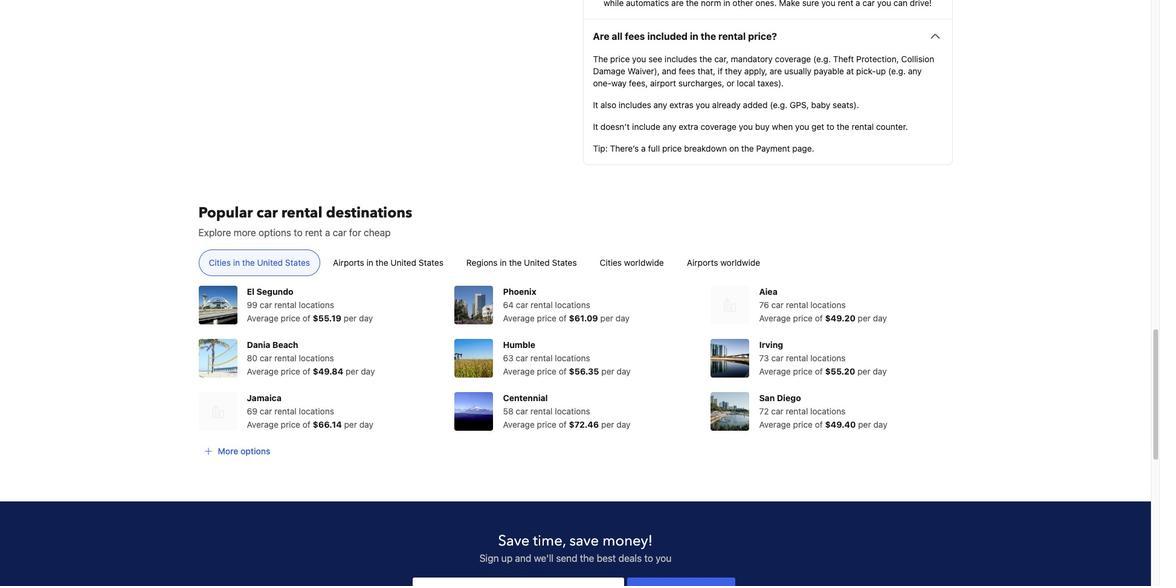 Task type: describe. For each thing, give the bounding box(es) containing it.
of for aiea 76 car rental locations average price of $49.20 per day
[[815, 313, 823, 324]]

worldwide for airports worldwide
[[721, 258, 761, 268]]

jamaica
[[247, 393, 282, 403]]

pick-
[[857, 66, 876, 76]]

1 horizontal spatial (e.g.
[[814, 54, 831, 64]]

waiver),
[[628, 66, 660, 76]]

the price you see includes the car, mandatory coverage (e.g. theft protection, collision damage waiver), and fees that, if they apply, are usually payable at pick-up (e.g. any one-way fees, airport surcharges, or local taxes).
[[593, 54, 935, 88]]

apply,
[[745, 66, 768, 76]]

price right full
[[663, 143, 682, 154]]

includes inside the price you see includes the car, mandatory coverage (e.g. theft protection, collision damage waiver), and fees that, if they apply, are usually payable at pick-up (e.g. any one-way fees, airport surcharges, or local taxes).
[[665, 54, 697, 64]]

usually
[[785, 66, 812, 76]]

there's
[[610, 143, 639, 154]]

0 vertical spatial a
[[641, 143, 646, 154]]

humble
[[503, 340, 536, 350]]

counter.
[[877, 122, 908, 132]]

car inside dania beach 80 car rental locations average price of $49.84 per day
[[260, 353, 272, 363]]

regions in the united states button
[[456, 250, 587, 276]]

cities for cities worldwide
[[600, 258, 622, 268]]

aiea 76 car rental locations average price of $49.20 per day
[[760, 287, 887, 324]]

you right 'extras'
[[696, 100, 710, 110]]

locations for centennial 58 car rental locations average price of $72.46 per day
[[555, 406, 590, 417]]

rental inside phoenix 64 car rental locations average price of $61.09 per day
[[531, 300, 553, 310]]

the right on
[[742, 143, 754, 154]]

airports worldwide button
[[677, 250, 771, 276]]

in for regions in the united states
[[500, 258, 507, 268]]

of inside san diego 72 car rental locations average price of $49.40 per day
[[815, 420, 823, 430]]

per for irving 73 car rental locations average price of $55.20 per day
[[858, 367, 871, 377]]

cheap car rental in irving image
[[711, 339, 750, 378]]

and inside save time, save money! sign up and we'll send the best deals to you
[[515, 553, 532, 564]]

best
[[597, 553, 616, 564]]

price inside phoenix 64 car rental locations average price of $61.09 per day
[[537, 313, 557, 324]]

$49.84
[[313, 367, 344, 377]]

rental inside popular car rental destinations explore more options to rent a car for cheap
[[282, 203, 323, 223]]

diego
[[777, 393, 801, 403]]

car inside san diego 72 car rental locations average price of $49.40 per day
[[772, 406, 784, 417]]

any inside the price you see includes the car, mandatory coverage (e.g. theft protection, collision damage waiver), and fees that, if they apply, are usually payable at pick-up (e.g. any one-way fees, airport surcharges, or local taxes).
[[908, 66, 922, 76]]

deals
[[619, 553, 642, 564]]

average inside el segundo 99 car rental locations average price of $55.19 per day
[[247, 313, 279, 324]]

aiea
[[760, 287, 778, 297]]

rental inside dania beach 80 car rental locations average price of $49.84 per day
[[274, 353, 297, 363]]

humble 63 car rental locations average price of $56.35 per day
[[503, 340, 631, 377]]

price inside dania beach 80 car rental locations average price of $49.84 per day
[[281, 367, 300, 377]]

locations inside dania beach 80 car rental locations average price of $49.84 per day
[[299, 353, 334, 363]]

airports in the united states
[[333, 258, 444, 268]]

day for centennial 58 car rental locations average price of $72.46 per day
[[617, 420, 631, 430]]

car inside phoenix 64 car rental locations average price of $61.09 per day
[[516, 300, 529, 310]]

price inside jamaica 69 car rental locations average price of $66.14 per day
[[281, 420, 300, 430]]

mandatory
[[731, 54, 773, 64]]

states for cities in the united states
[[285, 258, 310, 268]]

popular car rental destinations explore more options to rent a car for cheap
[[199, 203, 413, 238]]

that,
[[698, 66, 716, 76]]

dania
[[247, 340, 270, 350]]

rental down the seats).
[[852, 122, 874, 132]]

rent
[[305, 227, 323, 238]]

more options
[[218, 446, 270, 457]]

car left 'for'
[[333, 227, 347, 238]]

in inside dropdown button
[[690, 31, 699, 42]]

car right popular
[[257, 203, 278, 223]]

payable
[[814, 66, 845, 76]]

san diego 72 car rental locations average price of $49.40 per day
[[760, 393, 888, 430]]

san
[[760, 393, 775, 403]]

all
[[612, 31, 623, 42]]

in for airports in the united states
[[367, 258, 374, 268]]

protection,
[[857, 54, 899, 64]]

regions in the united states
[[467, 258, 577, 268]]

damage
[[593, 66, 626, 76]]

also
[[601, 100, 617, 110]]

it for it doesn't include any extra coverage you buy when you get to the rental counter.
[[593, 122, 598, 132]]

$56.35
[[569, 367, 599, 377]]

the inside the price you see includes the car, mandatory coverage (e.g. theft protection, collision damage waiver), and fees that, if they apply, are usually payable at pick-up (e.g. any one-way fees, airport surcharges, or local taxes).
[[700, 54, 712, 64]]

and inside the price you see includes the car, mandatory coverage (e.g. theft protection, collision damage waiver), and fees that, if they apply, are usually payable at pick-up (e.g. any one-way fees, airport surcharges, or local taxes).
[[662, 66, 677, 76]]

per inside el segundo 99 car rental locations average price of $55.19 per day
[[344, 313, 357, 324]]

regions
[[467, 258, 498, 268]]

average for centennial 58 car rental locations average price of $72.46 per day
[[503, 420, 535, 430]]

are
[[593, 31, 610, 42]]

day for jamaica 69 car rental locations average price of $66.14 per day
[[359, 420, 374, 430]]

added
[[743, 100, 768, 110]]

are all fees included in the rental price? button
[[593, 29, 943, 44]]

you left buy
[[739, 122, 753, 132]]

states for airports in the united states
[[419, 258, 444, 268]]

doesn't
[[601, 122, 630, 132]]

airports for airports worldwide
[[687, 258, 718, 268]]

way
[[612, 78, 627, 88]]

time,
[[533, 532, 566, 551]]

Your email address email field
[[413, 578, 625, 586]]

phoenix
[[503, 287, 537, 297]]

of for phoenix 64 car rental locations average price of $61.09 per day
[[559, 313, 567, 324]]

cheap
[[364, 227, 391, 238]]

send
[[556, 553, 578, 564]]

car,
[[715, 54, 729, 64]]

locations inside san diego 72 car rental locations average price of $49.40 per day
[[811, 406, 846, 417]]

you inside save time, save money! sign up and we'll send the best deals to you
[[656, 553, 672, 564]]

cities worldwide
[[600, 258, 664, 268]]

the
[[593, 54, 608, 64]]

average for irving 73 car rental locations average price of $55.20 per day
[[760, 367, 791, 377]]

of for irving 73 car rental locations average price of $55.20 per day
[[815, 367, 823, 377]]

1 vertical spatial coverage
[[701, 122, 737, 132]]

76
[[760, 300, 769, 310]]

taxes).
[[758, 78, 784, 88]]

locations for aiea 76 car rental locations average price of $49.20 per day
[[811, 300, 846, 310]]

tab list containing cities in the united states
[[189, 250, 963, 277]]

sign
[[480, 553, 499, 564]]

per for centennial 58 car rental locations average price of $72.46 per day
[[602, 420, 615, 430]]

when
[[772, 122, 793, 132]]

price inside 'humble 63 car rental locations average price of $56.35 per day'
[[537, 367, 557, 377]]

more
[[218, 446, 238, 457]]

if
[[718, 66, 723, 76]]

irving 73 car rental locations average price of $55.20 per day
[[760, 340, 887, 377]]

average for humble 63 car rental locations average price of $56.35 per day
[[503, 367, 535, 377]]

cities worldwide button
[[590, 250, 674, 276]]

$55.19
[[313, 313, 342, 324]]

car inside el segundo 99 car rental locations average price of $55.19 per day
[[260, 300, 272, 310]]

rental inside irving 73 car rental locations average price of $55.20 per day
[[786, 353, 809, 363]]

dania beach 80 car rental locations average price of $49.84 per day
[[247, 340, 375, 377]]

average for phoenix 64 car rental locations average price of $61.09 per day
[[503, 313, 535, 324]]

average for jamaica 69 car rental locations average price of $66.14 per day
[[247, 420, 279, 430]]

per for jamaica 69 car rental locations average price of $66.14 per day
[[344, 420, 357, 430]]

per inside dania beach 80 car rental locations average price of $49.84 per day
[[346, 367, 359, 377]]

rental inside centennial 58 car rental locations average price of $72.46 per day
[[531, 406, 553, 417]]

airports for airports in the united states
[[333, 258, 364, 268]]

price inside san diego 72 car rental locations average price of $49.40 per day
[[793, 420, 813, 430]]

already
[[712, 100, 741, 110]]

0 horizontal spatial (e.g.
[[770, 100, 788, 110]]

locations for phoenix 64 car rental locations average price of $61.09 per day
[[555, 300, 591, 310]]

day for irving 73 car rental locations average price of $55.20 per day
[[873, 367, 887, 377]]

price inside el segundo 99 car rental locations average price of $55.19 per day
[[281, 313, 300, 324]]

save
[[498, 532, 530, 551]]

the inside dropdown button
[[701, 31, 716, 42]]

cities in the united states button
[[199, 250, 320, 276]]

you left get
[[796, 122, 810, 132]]

buy
[[756, 122, 770, 132]]

money!
[[603, 532, 653, 551]]

0 horizontal spatial includes
[[619, 100, 652, 110]]

cities in the united states
[[209, 258, 310, 268]]

to inside popular car rental destinations explore more options to rent a car for cheap
[[294, 227, 303, 238]]

any for it doesn't include any extra coverage you buy when you get to the rental counter.
[[663, 122, 677, 132]]

cheap car rental in dania beach image
[[199, 339, 237, 378]]

airports in the united states button
[[323, 250, 454, 276]]

more options button
[[199, 441, 275, 463]]

$55.20
[[826, 367, 856, 377]]

page.
[[793, 143, 815, 154]]



Task type: locate. For each thing, give the bounding box(es) containing it.
full
[[648, 143, 660, 154]]

car down humble
[[516, 353, 528, 363]]

average down '69'
[[247, 420, 279, 430]]

locations up $49.84
[[299, 353, 334, 363]]

per inside irving 73 car rental locations average price of $55.20 per day
[[858, 367, 871, 377]]

a
[[641, 143, 646, 154], [325, 227, 330, 238]]

locations inside phoenix 64 car rental locations average price of $61.09 per day
[[555, 300, 591, 310]]

cheap car rental in jamaica image
[[199, 392, 237, 431]]

1 it from the top
[[593, 100, 598, 110]]

day right "$56.35" on the bottom of page
[[617, 367, 631, 377]]

day inside el segundo 99 car rental locations average price of $55.19 per day
[[359, 313, 373, 324]]

extra
[[679, 122, 699, 132]]

of for centennial 58 car rental locations average price of $72.46 per day
[[559, 420, 567, 430]]

jamaica 69 car rental locations average price of $66.14 per day
[[247, 393, 374, 430]]

cheap car rental in san diego image
[[711, 392, 750, 431]]

of left $49.20
[[815, 313, 823, 324]]

car inside aiea 76 car rental locations average price of $49.20 per day
[[772, 300, 784, 310]]

per inside centennial 58 car rental locations average price of $72.46 per day
[[602, 420, 615, 430]]

69
[[247, 406, 258, 417]]

the up phoenix
[[509, 258, 522, 268]]

states inside the regions in the united states button
[[552, 258, 577, 268]]

2 horizontal spatial united
[[524, 258, 550, 268]]

baby
[[812, 100, 831, 110]]

of for jamaica 69 car rental locations average price of $66.14 per day
[[303, 420, 311, 430]]

car down jamaica
[[260, 406, 272, 417]]

it doesn't include any extra coverage you buy when you get to the rental counter.
[[593, 122, 908, 132]]

average for aiea 76 car rental locations average price of $49.20 per day
[[760, 313, 791, 324]]

day right $55.20
[[873, 367, 887, 377]]

irving
[[760, 340, 784, 350]]

price inside irving 73 car rental locations average price of $55.20 per day
[[793, 367, 813, 377]]

see
[[649, 54, 663, 64]]

includes down fees,
[[619, 100, 652, 110]]

on
[[730, 143, 739, 154]]

states inside airports in the united states button
[[419, 258, 444, 268]]

1 vertical spatial fees
[[679, 66, 696, 76]]

per right "$56.35" on the bottom of page
[[602, 367, 615, 377]]

0 horizontal spatial coverage
[[701, 122, 737, 132]]

phoenix 64 car rental locations average price of $61.09 per day
[[503, 287, 630, 324]]

to right deals
[[645, 553, 653, 564]]

0 vertical spatial coverage
[[775, 54, 811, 64]]

1 horizontal spatial states
[[419, 258, 444, 268]]

1 horizontal spatial worldwide
[[721, 258, 761, 268]]

1 vertical spatial (e.g.
[[889, 66, 906, 76]]

get
[[812, 122, 825, 132]]

day for humble 63 car rental locations average price of $56.35 per day
[[617, 367, 631, 377]]

they
[[725, 66, 742, 76]]

2 states from the left
[[419, 258, 444, 268]]

include
[[632, 122, 661, 132]]

cheap car rental in el segundo image
[[199, 286, 237, 325]]

fees right all
[[625, 31, 645, 42]]

locations inside el segundo 99 car rental locations average price of $55.19 per day
[[299, 300, 334, 310]]

1 vertical spatial it
[[593, 122, 598, 132]]

the inside save time, save money! sign up and we'll send the best deals to you
[[580, 553, 594, 564]]

per inside jamaica 69 car rental locations average price of $66.14 per day
[[344, 420, 357, 430]]

save time, save money! sign up and we'll send the best deals to you
[[480, 532, 672, 564]]

el segundo 99 car rental locations average price of $55.19 per day
[[247, 287, 373, 324]]

locations inside 'humble 63 car rental locations average price of $56.35 per day'
[[555, 353, 590, 363]]

0 horizontal spatial states
[[285, 258, 310, 268]]

locations up $49.20
[[811, 300, 846, 310]]

1 airports from the left
[[333, 258, 364, 268]]

a left full
[[641, 143, 646, 154]]

0 vertical spatial any
[[908, 66, 922, 76]]

car right 72
[[772, 406, 784, 417]]

fees inside the price you see includes the car, mandatory coverage (e.g. theft protection, collision damage waiver), and fees that, if they apply, are usually payable at pick-up (e.g. any one-way fees, airport surcharges, or local taxes).
[[679, 66, 696, 76]]

average inside centennial 58 car rental locations average price of $72.46 per day
[[503, 420, 535, 430]]

price left $49.20
[[793, 313, 813, 324]]

cities for cities in the united states
[[209, 258, 231, 268]]

to left rent on the left
[[294, 227, 303, 238]]

of inside jamaica 69 car rental locations average price of $66.14 per day
[[303, 420, 311, 430]]

72
[[760, 406, 769, 417]]

(e.g. left gps,
[[770, 100, 788, 110]]

includes down are all fees included in the rental price?
[[665, 54, 697, 64]]

73
[[760, 353, 769, 363]]

day right $49.84
[[361, 367, 375, 377]]

united up segundo
[[257, 258, 283, 268]]

price inside centennial 58 car rental locations average price of $72.46 per day
[[537, 420, 557, 430]]

1 vertical spatial and
[[515, 553, 532, 564]]

day inside phoenix 64 car rental locations average price of $61.09 per day
[[616, 313, 630, 324]]

locations inside irving 73 car rental locations average price of $55.20 per day
[[811, 353, 846, 363]]

are all fees included in the rental price?
[[593, 31, 777, 42]]

0 horizontal spatial and
[[515, 553, 532, 564]]

2 it from the top
[[593, 122, 598, 132]]

states inside cities in the united states button
[[285, 258, 310, 268]]

0 horizontal spatial cities
[[209, 258, 231, 268]]

63
[[503, 353, 514, 363]]

included
[[648, 31, 688, 42]]

a inside popular car rental destinations explore more options to rent a car for cheap
[[325, 227, 330, 238]]

per right $55.19
[[344, 313, 357, 324]]

collision
[[902, 54, 935, 64]]

for
[[349, 227, 361, 238]]

2 horizontal spatial to
[[827, 122, 835, 132]]

0 vertical spatial options
[[259, 227, 291, 238]]

locations up $55.20
[[811, 353, 846, 363]]

1 horizontal spatial fees
[[679, 66, 696, 76]]

of left "$56.35" on the bottom of page
[[559, 367, 567, 377]]

cheap car rental in phoenix image
[[455, 286, 494, 325]]

car
[[257, 203, 278, 223], [333, 227, 347, 238], [260, 300, 272, 310], [516, 300, 529, 310], [772, 300, 784, 310], [260, 353, 272, 363], [516, 353, 528, 363], [772, 353, 784, 363], [260, 406, 272, 417], [516, 406, 528, 417], [772, 406, 784, 417]]

united for cities
[[257, 258, 283, 268]]

1 vertical spatial to
[[294, 227, 303, 238]]

breakdown
[[684, 143, 727, 154]]

states down rent on the left
[[285, 258, 310, 268]]

united
[[257, 258, 283, 268], [391, 258, 416, 268], [524, 258, 550, 268]]

2 united from the left
[[391, 258, 416, 268]]

(e.g. up payable
[[814, 54, 831, 64]]

coverage up usually
[[775, 54, 811, 64]]

at
[[847, 66, 854, 76]]

1 vertical spatial any
[[654, 100, 668, 110]]

we'll
[[534, 553, 554, 564]]

tab list
[[189, 250, 963, 277]]

per inside phoenix 64 car rental locations average price of $61.09 per day
[[601, 313, 614, 324]]

per right $49.40
[[859, 420, 872, 430]]

day inside irving 73 car rental locations average price of $55.20 per day
[[873, 367, 887, 377]]

price inside aiea 76 car rental locations average price of $49.20 per day
[[793, 313, 813, 324]]

rental right 76
[[786, 300, 809, 310]]

price?
[[748, 31, 777, 42]]

2 vertical spatial any
[[663, 122, 677, 132]]

price down diego
[[793, 420, 813, 430]]

coverage
[[775, 54, 811, 64], [701, 122, 737, 132]]

average down 58
[[503, 420, 535, 430]]

surcharges,
[[679, 78, 725, 88]]

includes
[[665, 54, 697, 64], [619, 100, 652, 110]]

2 cities from the left
[[600, 258, 622, 268]]

1 horizontal spatial to
[[645, 553, 653, 564]]

1 cities from the left
[[209, 258, 231, 268]]

0 vertical spatial fees
[[625, 31, 645, 42]]

0 horizontal spatial to
[[294, 227, 303, 238]]

in for cities in the united states
[[233, 258, 240, 268]]

of
[[303, 313, 311, 324], [559, 313, 567, 324], [815, 313, 823, 324], [303, 367, 311, 377], [559, 367, 567, 377], [815, 367, 823, 377], [303, 420, 311, 430], [559, 420, 567, 430], [815, 420, 823, 430]]

1 horizontal spatial coverage
[[775, 54, 811, 64]]

car inside irving 73 car rental locations average price of $55.20 per day
[[772, 353, 784, 363]]

$49.40
[[826, 420, 856, 430]]

1 horizontal spatial cities
[[600, 258, 622, 268]]

airport
[[651, 78, 676, 88]]

it left also
[[593, 100, 598, 110]]

are
[[770, 66, 782, 76]]

united up phoenix
[[524, 258, 550, 268]]

2 horizontal spatial (e.g.
[[889, 66, 906, 76]]

of left $49.84
[[303, 367, 311, 377]]

locations
[[299, 300, 334, 310], [555, 300, 591, 310], [811, 300, 846, 310], [299, 353, 334, 363], [555, 353, 590, 363], [811, 353, 846, 363], [299, 406, 334, 417], [555, 406, 590, 417], [811, 406, 846, 417]]

day
[[359, 313, 373, 324], [616, 313, 630, 324], [873, 313, 887, 324], [361, 367, 375, 377], [617, 367, 631, 377], [873, 367, 887, 377], [359, 420, 374, 430], [617, 420, 631, 430], [874, 420, 888, 430]]

cheap car rental in centennial image
[[455, 392, 494, 431]]

2 worldwide from the left
[[721, 258, 761, 268]]

1 horizontal spatial includes
[[665, 54, 697, 64]]

locations inside aiea 76 car rental locations average price of $49.20 per day
[[811, 300, 846, 310]]

explore
[[199, 227, 231, 238]]

theft
[[833, 54, 854, 64]]

of left $61.09
[[559, 313, 567, 324]]

average down "80" on the left bottom of the page
[[247, 367, 279, 377]]

3 united from the left
[[524, 258, 550, 268]]

80
[[247, 353, 258, 363]]

of inside el segundo 99 car rental locations average price of $55.19 per day
[[303, 313, 311, 324]]

average
[[247, 313, 279, 324], [503, 313, 535, 324], [760, 313, 791, 324], [247, 367, 279, 377], [503, 367, 535, 377], [760, 367, 791, 377], [247, 420, 279, 430], [503, 420, 535, 430], [760, 420, 791, 430]]

0 horizontal spatial united
[[257, 258, 283, 268]]

2 vertical spatial to
[[645, 553, 653, 564]]

airports inside button
[[687, 258, 718, 268]]

rental inside dropdown button
[[719, 31, 746, 42]]

average down 72
[[760, 420, 791, 430]]

average inside san diego 72 car rental locations average price of $49.40 per day
[[760, 420, 791, 430]]

united down cheap
[[391, 258, 416, 268]]

options inside button
[[241, 446, 270, 457]]

airports
[[333, 258, 364, 268], [687, 258, 718, 268]]

locations up $49.40
[[811, 406, 846, 417]]

in
[[690, 31, 699, 42], [233, 258, 240, 268], [367, 258, 374, 268], [500, 258, 507, 268]]

rental inside el segundo 99 car rental locations average price of $55.19 per day
[[274, 300, 297, 310]]

per
[[344, 313, 357, 324], [601, 313, 614, 324], [858, 313, 871, 324], [346, 367, 359, 377], [602, 367, 615, 377], [858, 367, 871, 377], [344, 420, 357, 430], [602, 420, 615, 430], [859, 420, 872, 430]]

(e.g.
[[814, 54, 831, 64], [889, 66, 906, 76], [770, 100, 788, 110]]

tip:
[[593, 143, 608, 154]]

day inside aiea 76 car rental locations average price of $49.20 per day
[[873, 313, 887, 324]]

coverage inside the price you see includes the car, mandatory coverage (e.g. theft protection, collision damage waiver), and fees that, if they apply, are usually payable at pick-up (e.g. any one-way fees, airport surcharges, or local taxes).
[[775, 54, 811, 64]]

2 vertical spatial (e.g.
[[770, 100, 788, 110]]

up down protection,
[[876, 66, 886, 76]]

1 horizontal spatial airports
[[687, 258, 718, 268]]

rental down diego
[[786, 406, 808, 417]]

rental up car,
[[719, 31, 746, 42]]

car inside centennial 58 car rental locations average price of $72.46 per day
[[516, 406, 528, 417]]

1 horizontal spatial united
[[391, 258, 416, 268]]

seats).
[[833, 100, 860, 110]]

options inside popular car rental destinations explore more options to rent a car for cheap
[[259, 227, 291, 238]]

locations up $61.09
[[555, 300, 591, 310]]

1 united from the left
[[257, 258, 283, 268]]

in inside button
[[233, 258, 240, 268]]

per for aiea 76 car rental locations average price of $49.20 per day
[[858, 313, 871, 324]]

per inside aiea 76 car rental locations average price of $49.20 per day
[[858, 313, 871, 324]]

rental
[[719, 31, 746, 42], [852, 122, 874, 132], [282, 203, 323, 223], [274, 300, 297, 310], [531, 300, 553, 310], [786, 300, 809, 310], [274, 353, 297, 363], [531, 353, 553, 363], [786, 353, 809, 363], [274, 406, 297, 417], [531, 406, 553, 417], [786, 406, 808, 417]]

airports inside button
[[333, 258, 364, 268]]

per right '$66.14'
[[344, 420, 357, 430]]

0 horizontal spatial fees
[[625, 31, 645, 42]]

the up that,
[[700, 54, 712, 64]]

rental down segundo
[[274, 300, 297, 310]]

of inside dania beach 80 car rental locations average price of $49.84 per day
[[303, 367, 311, 377]]

per inside san diego 72 car rental locations average price of $49.40 per day
[[859, 420, 872, 430]]

the
[[701, 31, 716, 42], [700, 54, 712, 64], [837, 122, 850, 132], [742, 143, 754, 154], [242, 258, 255, 268], [376, 258, 388, 268], [509, 258, 522, 268], [580, 553, 594, 564]]

of left $49.40
[[815, 420, 823, 430]]

per right $55.20
[[858, 367, 871, 377]]

united for airports
[[391, 258, 416, 268]]

up right sign
[[502, 553, 513, 564]]

cheap car rental in aiea image
[[711, 286, 750, 325]]

more
[[234, 227, 256, 238]]

day for phoenix 64 car rental locations average price of $61.09 per day
[[616, 313, 630, 324]]

popular
[[199, 203, 253, 223]]

$66.14
[[313, 420, 342, 430]]

states left regions
[[419, 258, 444, 268]]

cheap car rental in humble image
[[455, 339, 494, 378]]

payment
[[757, 143, 790, 154]]

states up phoenix 64 car rental locations average price of $61.09 per day
[[552, 258, 577, 268]]

per for phoenix 64 car rental locations average price of $61.09 per day
[[601, 313, 614, 324]]

day right $49.20
[[873, 313, 887, 324]]

0 vertical spatial (e.g.
[[814, 54, 831, 64]]

a right rent on the left
[[325, 227, 330, 238]]

rental down phoenix
[[531, 300, 553, 310]]

average inside phoenix 64 car rental locations average price of $61.09 per day
[[503, 313, 535, 324]]

locations inside jamaica 69 car rental locations average price of $66.14 per day
[[299, 406, 334, 417]]

1 vertical spatial includes
[[619, 100, 652, 110]]

0 vertical spatial includes
[[665, 54, 697, 64]]

the up el on the left of page
[[242, 258, 255, 268]]

0 horizontal spatial up
[[502, 553, 513, 564]]

segundo
[[257, 287, 294, 297]]

the up car,
[[701, 31, 716, 42]]

rental down beach at the left
[[274, 353, 297, 363]]

per right $49.84
[[346, 367, 359, 377]]

price up centennial
[[537, 367, 557, 377]]

one-
[[593, 78, 612, 88]]

rental inside aiea 76 car rental locations average price of $49.20 per day
[[786, 300, 809, 310]]

car inside jamaica 69 car rental locations average price of $66.14 per day
[[260, 406, 272, 417]]

and up airport
[[662, 66, 677, 76]]

fees,
[[629, 78, 648, 88]]

the down cheap
[[376, 258, 388, 268]]

of inside 'humble 63 car rental locations average price of $56.35 per day'
[[559, 367, 567, 377]]

average down 99 on the left bottom of page
[[247, 313, 279, 324]]

0 vertical spatial it
[[593, 100, 598, 110]]

rental up rent on the left
[[282, 203, 323, 223]]

of left '$66.14'
[[303, 420, 311, 430]]

average inside dania beach 80 car rental locations average price of $49.84 per day
[[247, 367, 279, 377]]

99
[[247, 300, 258, 310]]

of inside centennial 58 car rental locations average price of $72.46 per day
[[559, 420, 567, 430]]

average inside 'humble 63 car rental locations average price of $56.35 per day'
[[503, 367, 535, 377]]

price up diego
[[793, 367, 813, 377]]

day for aiea 76 car rental locations average price of $49.20 per day
[[873, 313, 887, 324]]

it for it also includes any extras you already added (e.g. gps, baby seats).
[[593, 100, 598, 110]]

fees inside dropdown button
[[625, 31, 645, 42]]

58
[[503, 406, 514, 417]]

per for humble 63 car rental locations average price of $56.35 per day
[[602, 367, 615, 377]]

to inside save time, save money! sign up and we'll send the best deals to you
[[645, 553, 653, 564]]

$61.09
[[569, 313, 598, 324]]

1 horizontal spatial up
[[876, 66, 886, 76]]

states for regions in the united states
[[552, 258, 577, 268]]

any down collision
[[908, 66, 922, 76]]

day inside san diego 72 car rental locations average price of $49.40 per day
[[874, 420, 888, 430]]

average down the 64
[[503, 313, 535, 324]]

airports down 'for'
[[333, 258, 364, 268]]

average inside aiea 76 car rental locations average price of $49.20 per day
[[760, 313, 791, 324]]

2 airports from the left
[[687, 258, 718, 268]]

per right $49.20
[[858, 313, 871, 324]]

2 horizontal spatial states
[[552, 258, 577, 268]]

locations for jamaica 69 car rental locations average price of $66.14 per day
[[299, 406, 334, 417]]

united for regions
[[524, 258, 550, 268]]

rental inside san diego 72 car rental locations average price of $49.40 per day
[[786, 406, 808, 417]]

locations for humble 63 car rental locations average price of $56.35 per day
[[555, 353, 590, 363]]

cities
[[209, 258, 231, 268], [600, 258, 622, 268]]

$49.20
[[826, 313, 856, 324]]

el
[[247, 287, 255, 297]]

airports worldwide
[[687, 258, 761, 268]]

0 vertical spatial and
[[662, 66, 677, 76]]

you inside the price you see includes the car, mandatory coverage (e.g. theft protection, collision damage waiver), and fees that, if they apply, are usually payable at pick-up (e.g. any one-way fees, airport surcharges, or local taxes).
[[632, 54, 647, 64]]

0 horizontal spatial airports
[[333, 258, 364, 268]]

day right $72.46 at the bottom of page
[[617, 420, 631, 430]]

extras
[[670, 100, 694, 110]]

it left doesn't
[[593, 122, 598, 132]]

save
[[570, 532, 599, 551]]

1 worldwide from the left
[[624, 258, 664, 268]]

day inside dania beach 80 car rental locations average price of $49.84 per day
[[361, 367, 375, 377]]

average inside irving 73 car rental locations average price of $55.20 per day
[[760, 367, 791, 377]]

it also includes any extras you already added (e.g. gps, baby seats).
[[593, 100, 860, 110]]

per right $72.46 at the bottom of page
[[602, 420, 615, 430]]

price down beach at the left
[[281, 367, 300, 377]]

centennial 58 car rental locations average price of $72.46 per day
[[503, 393, 631, 430]]

of for humble 63 car rental locations average price of $56.35 per day
[[559, 367, 567, 377]]

worldwide for cities worldwide
[[624, 258, 664, 268]]

up inside the price you see includes the car, mandatory coverage (e.g. theft protection, collision damage waiver), and fees that, if they apply, are usually payable at pick-up (e.g. any one-way fees, airport surcharges, or local taxes).
[[876, 66, 886, 76]]

rental inside 'humble 63 car rental locations average price of $56.35 per day'
[[531, 353, 553, 363]]

1 states from the left
[[285, 258, 310, 268]]

0 horizontal spatial worldwide
[[624, 258, 664, 268]]

you up waiver),
[[632, 54, 647, 64]]

64
[[503, 300, 514, 310]]

car right 73
[[772, 353, 784, 363]]

3 states from the left
[[552, 258, 577, 268]]

car inside 'humble 63 car rental locations average price of $56.35 per day'
[[516, 353, 528, 363]]

any left extra
[[663, 122, 677, 132]]

destinations
[[326, 203, 413, 223]]

in right included
[[690, 31, 699, 42]]

1 vertical spatial up
[[502, 553, 513, 564]]

any for it also includes any extras you already added (e.g. gps, baby seats).
[[654, 100, 668, 110]]

of inside phoenix 64 car rental locations average price of $61.09 per day
[[559, 313, 567, 324]]

1 vertical spatial options
[[241, 446, 270, 457]]

average inside jamaica 69 car rental locations average price of $66.14 per day
[[247, 420, 279, 430]]

airports up cheap car rental in aiea 'image'
[[687, 258, 718, 268]]

the down the seats).
[[837, 122, 850, 132]]

of left $72.46 at the bottom of page
[[559, 420, 567, 430]]

day inside jamaica 69 car rental locations average price of $66.14 per day
[[359, 420, 374, 430]]

day inside centennial 58 car rental locations average price of $72.46 per day
[[617, 420, 631, 430]]

any left 'extras'
[[654, 100, 668, 110]]

worldwide
[[624, 258, 664, 268], [721, 258, 761, 268]]

rental inside jamaica 69 car rental locations average price of $66.14 per day
[[274, 406, 297, 417]]

locations for irving 73 car rental locations average price of $55.20 per day
[[811, 353, 846, 363]]

price up beach at the left
[[281, 313, 300, 324]]

0 vertical spatial to
[[827, 122, 835, 132]]

1 horizontal spatial and
[[662, 66, 677, 76]]

price inside the price you see includes the car, mandatory coverage (e.g. theft protection, collision damage waiver), and fees that, if they apply, are usually payable at pick-up (e.g. any one-way fees, airport surcharges, or local taxes).
[[611, 54, 630, 64]]

car right "80" on the left bottom of the page
[[260, 353, 272, 363]]

average down 63 at the bottom left of page
[[503, 367, 535, 377]]

price down centennial
[[537, 420, 557, 430]]

united inside button
[[257, 258, 283, 268]]

of left $55.20
[[815, 367, 823, 377]]

of inside aiea 76 car rental locations average price of $49.20 per day
[[815, 313, 823, 324]]

per right $61.09
[[601, 313, 614, 324]]

day inside 'humble 63 car rental locations average price of $56.35 per day'
[[617, 367, 631, 377]]

up inside save time, save money! sign up and we'll send the best deals to you
[[502, 553, 513, 564]]

1 horizontal spatial a
[[641, 143, 646, 154]]

0 vertical spatial up
[[876, 66, 886, 76]]

and down save
[[515, 553, 532, 564]]

the inside button
[[242, 258, 255, 268]]

in right regions
[[500, 258, 507, 268]]

car right 58
[[516, 406, 528, 417]]

locations up $72.46 at the bottom of page
[[555, 406, 590, 417]]

to right get
[[827, 122, 835, 132]]

price left $61.09
[[537, 313, 557, 324]]

0 horizontal spatial a
[[325, 227, 330, 238]]

of inside irving 73 car rental locations average price of $55.20 per day
[[815, 367, 823, 377]]

gps,
[[790, 100, 809, 110]]

1 vertical spatial a
[[325, 227, 330, 238]]



Task type: vqa. For each thing, say whether or not it's contained in the screenshot.


